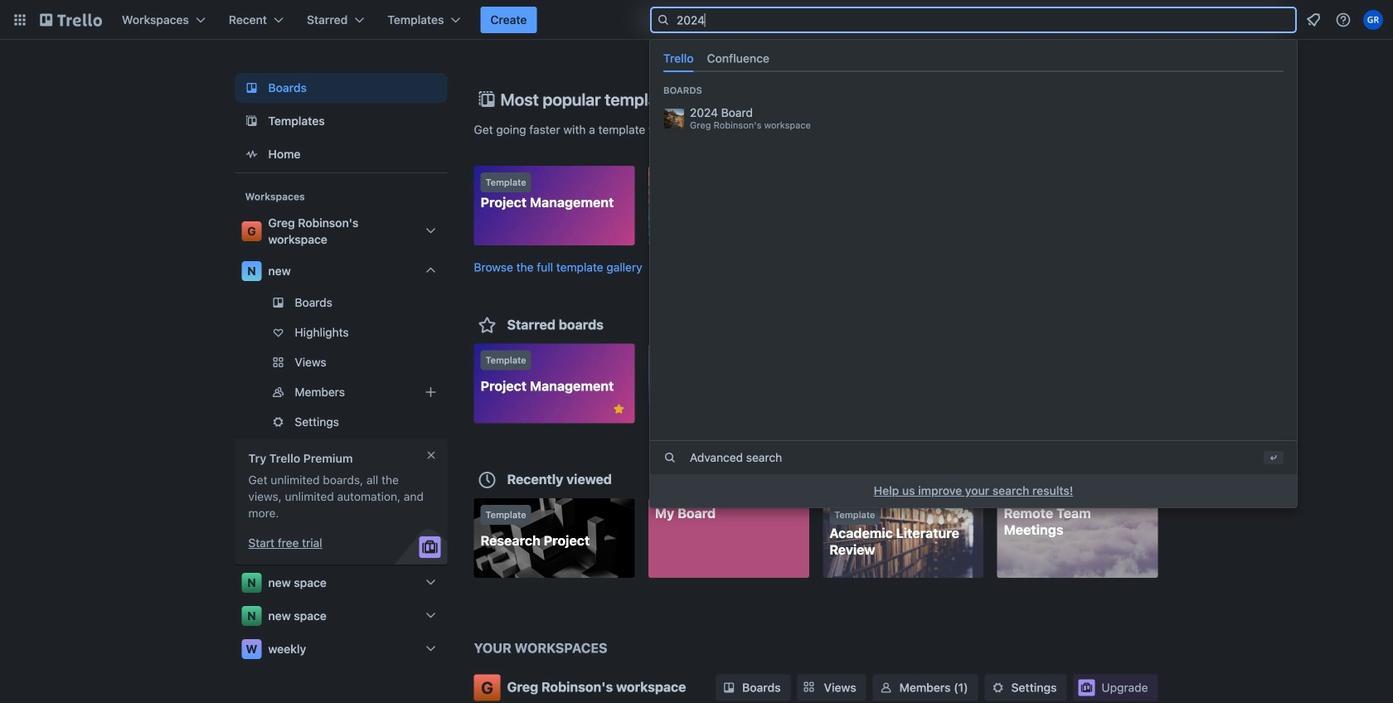 Task type: locate. For each thing, give the bounding box(es) containing it.
tab list
[[657, 45, 1290, 72]]

tab down the 'primary' 'element'
[[700, 45, 776, 72]]

advanced search image
[[663, 451, 677, 465]]

0 horizontal spatial sm image
[[721, 680, 737, 696]]

tab
[[657, 45, 700, 72], [700, 45, 776, 72]]

click to unstar this board. it will be removed from your starred list. image
[[612, 402, 626, 417]]

tab down the search "image"
[[657, 45, 700, 72]]

home image
[[242, 144, 262, 164]]

1 horizontal spatial sm image
[[990, 680, 1006, 696]]

0 notifications image
[[1304, 10, 1324, 30]]

search image
[[657, 13, 670, 27]]

sm image
[[721, 680, 737, 696], [990, 680, 1006, 696]]

back to home image
[[40, 7, 102, 33]]



Task type: vqa. For each thing, say whether or not it's contained in the screenshot.
sm icon
yes



Task type: describe. For each thing, give the bounding box(es) containing it.
1 tab from the left
[[657, 45, 700, 72]]

add image
[[421, 382, 441, 402]]

2 sm image from the left
[[990, 680, 1006, 696]]

template board image
[[242, 111, 262, 131]]

board image
[[242, 78, 262, 98]]

greg robinson (gregrobinson96) image
[[1363, 10, 1383, 30]]

Search Trello field
[[650, 7, 1297, 33]]

1 sm image from the left
[[721, 680, 737, 696]]

primary element
[[0, 0, 1393, 40]]

2 tab from the left
[[700, 45, 776, 72]]

open information menu image
[[1335, 12, 1352, 28]]

sm image
[[878, 680, 895, 696]]



